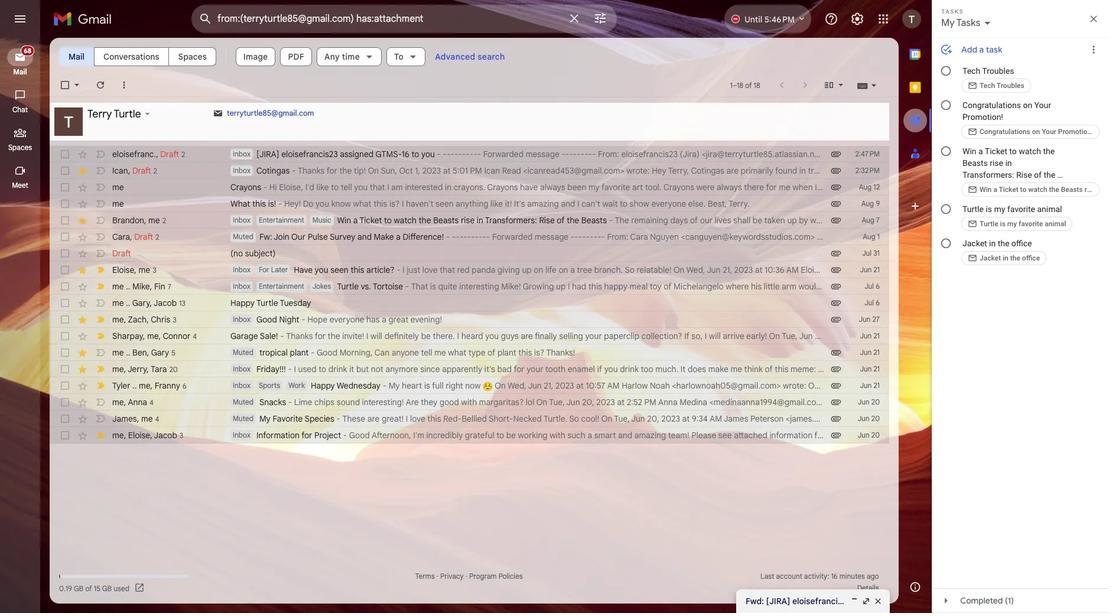 Task type: describe. For each thing, give the bounding box(es) containing it.
0 horizontal spatial jerry
[[128, 364, 147, 374]]

to right close icon
[[928, 596, 936, 607]]

wrote: up the <james.peterson1902@gmail.com>
[[830, 397, 853, 408]]

at left the 10:55
[[900, 364, 907, 375]]

2 for eloisefranc.
[[181, 150, 185, 159]]

i right so,
[[705, 331, 707, 342]]

am right 9:34
[[710, 414, 722, 424]]

my for favorite
[[259, 414, 271, 424]]

0 vertical spatial date:
[[829, 149, 848, 160]]

0 vertical spatial subject:
[[962, 149, 992, 160]]

that for have you seen this article? - i just love that red panda giving up on life on a tree branch. so  relatable! on wed, jun 21, 2023 at 10:36 am eloise vanian  <eloisevaniann@gmail.com> wrote: terry, have you seen this adorable
[[440, 265, 455, 275]]

0 horizontal spatial your
[[527, 364, 544, 375]]

win a ticket to watch the beasts rise in transformers: rise of the beasts -
[[337, 215, 615, 226]]

3 crayons from the left
[[664, 182, 695, 193]]

1 horizontal spatial terry,
[[985, 265, 1006, 275]]

1 horizontal spatial 7
[[877, 216, 880, 225]]

21, down 12:29
[[867, 364, 877, 375]]

pm right 2:52
[[645, 397, 657, 408]]

14 row from the top
[[50, 361, 1012, 378]]

me up cara , draft 2 on the top left
[[148, 215, 160, 226]]

michelangelo
[[674, 281, 724, 292]]

entertainment for turtle
[[259, 282, 304, 291]]

at left 10:57
[[577, 381, 584, 391]]

2 vertical spatial 20,
[[647, 414, 660, 424]]

0 horizontal spatial james
[[112, 414, 137, 424]]

1 vertical spatial like
[[491, 199, 503, 209]]

0 horizontal spatial are
[[368, 414, 380, 424]]

footer inside terry turtle main content
[[50, 571, 890, 595]]

<eloisevaniann@gmail.com>
[[852, 265, 958, 275]]

advanced search options image
[[589, 7, 612, 30]]

1 vertical spatial be
[[506, 430, 516, 441]]

0 horizontal spatial seen
[[331, 265, 349, 275]]

0 vertical spatial are
[[727, 166, 739, 176]]

2 · from the left
[[466, 572, 468, 581]]

spaces inside "heading"
[[8, 143, 32, 152]]

privacy
[[440, 572, 464, 581]]

amazing for and
[[527, 199, 559, 209]]

attached
[[734, 430, 768, 441]]

2 drink from the left
[[620, 364, 639, 375]]

thanks for cotingas
[[298, 166, 325, 176]]

<harlownoah05@gmail.com>
[[672, 381, 781, 391]]

1 horizontal spatial with
[[550, 430, 566, 441]]

the down inbox good night - hope everyone has a great evening!
[[328, 331, 340, 342]]

0 horizontal spatial with
[[461, 397, 477, 408]]

4 for me
[[155, 415, 159, 424]]

to up happy wednesday
[[319, 364, 326, 375]]

3 for jacob
[[180, 431, 183, 440]]

tooth
[[546, 364, 566, 375]]

giving
[[498, 265, 520, 275]]

me down me .. mike , fin 7
[[112, 298, 124, 308]]

Search in mail text field
[[218, 13, 560, 25]]

sale!
[[260, 331, 278, 342]]

on up turtle vs. tortoise - that is quite interesting mike! growing up i had this happy meal toy of  michelangelo where his little arm would go in and out saying 'cowabunga'.  it is worth about $8 now! on the top of the page
[[674, 265, 685, 275]]

1 horizontal spatial <
[[1008, 364, 1012, 375]]

relatable!
[[637, 265, 672, 275]]

2 fw: from the left
[[984, 232, 997, 242]]

pm right 12:29
[[881, 331, 893, 342]]

0 horizontal spatial 20,
[[582, 397, 595, 408]]

0 vertical spatial terry
[[87, 108, 112, 121]]

1 horizontal spatial is?
[[534, 348, 545, 358]]

2 18 from the left
[[754, 81, 761, 90]]

jun 21 for have you seen this article? - i just love that red panda giving up on life on a tree branch. so  relatable! on wed, jun 21, 2023 at 10:36 am eloise vanian  <eloisevaniann@gmail.com> wrote: terry, have you seen this adorable
[[860, 265, 880, 274]]

1 vertical spatial tropical
[[259, 348, 288, 358]]

2 for cara
[[155, 233, 159, 241]]

i left said
[[946, 397, 948, 408]]

terry turtle footer
[[87, 108, 141, 121]]

main menu image
[[13, 12, 27, 26]]

wow,
[[943, 414, 963, 424]]

mike!
[[501, 281, 521, 292]]

0 vertical spatial <
[[952, 331, 956, 342]]

arm
[[782, 281, 797, 292]]

i up work
[[294, 364, 296, 375]]

(jira)
[[680, 149, 700, 160]]

jun 21 for inbox friday!!! - i used to drink it but not anymore since apparently it's bad for your tooth  enamel if you drink too much. it does make me think of this meme: on wed,  jun 21, 2023 at 10:55 am jerry leftfielder <
[[860, 365, 880, 374]]

jul 6 for jacob
[[865, 299, 880, 307]]

anymore
[[386, 364, 418, 375]]

3 inbox from the top
[[233, 216, 251, 225]]

the right link
[[1019, 414, 1031, 424]]

2 horizontal spatial [jira]
[[994, 149, 1017, 160]]

for right there
[[766, 182, 777, 193]]

20 inside me , jerry , tara 20
[[169, 365, 178, 374]]

1 vertical spatial subject:
[[952, 232, 982, 242]]

on right ☺ image
[[495, 381, 506, 391]]

i left the still at right top
[[880, 182, 882, 193]]

me down found on the top
[[779, 182, 791, 193]]

for right 'information'
[[815, 430, 826, 441]]

me down there.
[[435, 348, 446, 358]]

that
[[411, 281, 428, 292]]

this up vs.
[[351, 265, 364, 275]]

0 vertical spatial message
[[526, 149, 560, 160]]

of inside footer
[[85, 584, 92, 593]]

now!
[[1028, 281, 1046, 292]]

haven't
[[406, 199, 434, 209]]

select input tool image
[[871, 81, 878, 90]]

happy for happy turtle tuesday
[[231, 298, 255, 309]]

later
[[271, 265, 288, 274]]

and up the young,
[[839, 166, 853, 176]]

this left the meme:
[[775, 364, 789, 375]]

it's
[[514, 199, 525, 209]]

0 horizontal spatial if
[[597, 364, 602, 375]]

am right 11:20
[[937, 232, 950, 242]]

0 vertical spatial up
[[522, 265, 532, 275]]

transformers:
[[485, 215, 537, 226]]

young,
[[836, 182, 861, 193]]

toggle split pane mode image
[[823, 79, 835, 91]]

1 horizontal spatial are
[[521, 331, 533, 342]]

1 beasts from the left
[[433, 215, 459, 226]]

too
[[641, 364, 654, 375]]

pdf
[[288, 51, 304, 62]]

2023 left the 10:55
[[879, 364, 898, 375]]

0 horizontal spatial terry,
[[668, 166, 689, 176]]

0 horizontal spatial tue,
[[549, 397, 565, 408]]

2 for brandon
[[162, 216, 166, 225]]

1 plant from the left
[[290, 348, 309, 358]]

jones
[[927, 331, 950, 342]]

muted for fw: join our pulse survey and make a difference!
[[233, 232, 254, 241]]

2023 down "tooth"
[[556, 381, 574, 391]]

2 crayons from the left
[[487, 182, 518, 193]]

conversations button
[[94, 46, 169, 67]]

muted tropical plant - good morning, can anyone tell me what type of plant this is? thanks!
[[233, 348, 575, 358]]

5 21 from the top
[[874, 381, 880, 390]]

on right tip!
[[368, 166, 379, 176]]

my
[[589, 182, 600, 193]]

snacks
[[259, 397, 286, 408]]

2 plant from the left
[[498, 348, 516, 358]]

1 horizontal spatial anna
[[659, 397, 678, 408]]

sep
[[868, 149, 883, 160]]

10:55
[[909, 364, 929, 375]]

2 horizontal spatial assigned
[[1078, 149, 1110, 160]]

2 beasts from the left
[[582, 215, 607, 226]]

0 vertical spatial tue,
[[782, 331, 798, 342]]

tool.
[[645, 182, 662, 193]]

and down ticket
[[358, 232, 372, 242]]

in right found on the top
[[800, 166, 806, 176]]

1 will from the left
[[371, 331, 383, 342]]

1 vertical spatial from:
[[607, 232, 629, 242]]

tara
[[151, 364, 167, 374]]

on right 'early!'
[[769, 331, 780, 342]]

<jira@terryturtle85.atlassian.net>
[[702, 149, 827, 160]]

21, up would
[[858, 381, 867, 391]]

draft up eloise , me 3
[[112, 248, 131, 259]]

1 vertical spatial good
[[317, 348, 338, 358]]

mail button
[[59, 46, 94, 67]]

2:32 pm
[[856, 166, 880, 175]]

0 horizontal spatial gary
[[132, 298, 150, 308]]

1 horizontal spatial terry
[[911, 430, 930, 441]]

was
[[819, 182, 834, 193]]

0 horizontal spatial everyone
[[330, 314, 364, 325]]

for down hope
[[315, 331, 326, 342]]

0 vertical spatial good
[[256, 314, 277, 325]]

mail inside button
[[69, 51, 85, 62]]

eloise down james , me 4
[[128, 430, 150, 441]]

(no subject) link
[[231, 248, 825, 260]]

meme:
[[791, 364, 816, 375]]

jun 20 for me
[[858, 398, 880, 407]]

program policies link
[[469, 572, 523, 581]]

search in mail image
[[195, 8, 216, 30]]

aug for aug 1
[[863, 232, 876, 241]]

follow link to manage storage image
[[134, 583, 146, 595]]

1 18 from the left
[[737, 81, 744, 90]]

1 inside row
[[878, 232, 880, 241]]

at left 2:52
[[617, 397, 625, 408]]

ago
[[867, 572, 879, 581]]

it!
[[505, 199, 512, 209]]

eloise up would
[[801, 265, 823, 275]]

2 vertical spatial tue,
[[614, 414, 630, 424]]

a right win
[[353, 215, 358, 226]]

branch.
[[595, 265, 623, 275]]

1 vertical spatial message
[[535, 232, 569, 242]]

jun 21 for muted tropical plant - good morning, can anyone tell me what type of plant this is? thanks!
[[860, 348, 880, 357]]

i left just
[[403, 265, 405, 275]]

i've
[[967, 397, 980, 408]]

1 join from the left
[[274, 232, 290, 242]]

my for heart
[[389, 381, 400, 391]]

row containing tyler
[[50, 378, 1110, 394]]

11 row from the top
[[50, 312, 890, 328]]

to up know
[[331, 182, 339, 193]]

1 · from the left
[[437, 572, 439, 581]]

1 vertical spatial love
[[410, 414, 425, 424]]

any time
[[324, 51, 360, 62]]

2023 right 28,
[[898, 149, 917, 160]]

that for crayons - hi eloise, i'd like to tell you that i am interested in crayons. crayons  have always been my favorite art tool. crayons were always there for me  when i was young, and i still feel that way today!
[[370, 182, 385, 193]]

search
[[478, 51, 505, 62]]

0 horizontal spatial is
[[424, 381, 430, 391]]

gtms- for fwd: [jira] eloisefrancis23 assigned gtms-16 to you
[[891, 596, 918, 607]]

i right great!
[[406, 414, 408, 424]]

muted for snacks
[[233, 398, 254, 407]]

1 horizontal spatial it
[[953, 281, 958, 292]]

0 vertical spatial be
[[421, 331, 431, 342]]

jun 20 for terry
[[858, 431, 880, 440]]

crayons - hi eloise, i'd like to tell you that i am interested in crayons. crayons  have always been my favorite art tool. crayons were always there for me  when i was young, and i still feel that way today!
[[231, 182, 973, 193]]

a left 'tree'
[[571, 265, 575, 275]]

1 vertical spatial date:
[[817, 232, 837, 242]]

harlow
[[622, 381, 648, 391]]

0 horizontal spatial tell
[[341, 182, 352, 193]]

13
[[179, 299, 186, 308]]

2 horizontal spatial good
[[349, 430, 370, 441]]

inbox [jira] eloisefrancis23 assigned gtms-16 to you - ---------- forwarded message --------- from: eloisefrancis23 (jira)  <jira@terryturtle85.atlassian.net> date: thu, sep 28, 2023 at 2:09 pm  subject: [jira] eloisefrancis23 assigned
[[233, 149, 1110, 160]]

68 link
[[7, 46, 34, 66]]

used inside footer
[[114, 584, 129, 593]]

0 horizontal spatial cara
[[112, 231, 130, 242]]

to left link
[[994, 414, 1002, 424]]

0 vertical spatial love
[[423, 265, 438, 275]]

not
[[371, 364, 384, 375]]

to right wait
[[620, 199, 628, 209]]

(no subject)
[[231, 248, 276, 259]]

0 horizontal spatial anna
[[128, 397, 147, 408]]

the up difference!
[[419, 215, 431, 226]]

advanced search
[[435, 51, 505, 62]]

1 pulse from the left
[[308, 232, 328, 242]]

2023 right aug 1 at right
[[887, 232, 906, 242]]

sharpay , me , connor 4
[[112, 331, 197, 341]]

4 for anna
[[150, 398, 154, 407]]

a right such
[[588, 430, 592, 441]]

am right 10:57
[[608, 381, 620, 391]]

1 vertical spatial jul
[[865, 282, 874, 291]]

4 inside sharpay , me , connor 4
[[193, 332, 197, 341]]

12
[[874, 183, 880, 192]]

4 row from the top
[[50, 196, 890, 212]]

activity:
[[804, 572, 830, 581]]

<james.peterson1902@gmail.com>
[[786, 414, 916, 424]]

1 horizontal spatial up
[[556, 281, 566, 292]]

21, down "tooth"
[[544, 381, 554, 391]]

muted for my favorite species
[[233, 414, 254, 423]]

in right go
[[835, 281, 842, 292]]

row containing james
[[50, 411, 1075, 427]]

pm right 5:01
[[470, 166, 482, 176]]

2 will from the left
[[709, 331, 721, 342]]

found
[[776, 166, 798, 176]]

interested
[[405, 182, 443, 193]]

me down tyler
[[112, 397, 124, 408]]

9 row from the top
[[50, 278, 1048, 295]]

1 vertical spatial forwarded
[[492, 232, 533, 242]]

jul for (no subject)
[[863, 249, 872, 258]]

1 horizontal spatial tell
[[421, 348, 432, 358]]

1 vertical spatial so
[[569, 414, 579, 424]]

1 vertical spatial it
[[681, 364, 686, 375]]

chat heading
[[0, 105, 40, 115]]

heard
[[461, 331, 483, 342]]

3 for chris
[[173, 315, 177, 324]]

in right rise on the left of page
[[477, 215, 484, 226]]

2023 right '1,'
[[422, 166, 441, 176]]

- my heart is full right now
[[381, 381, 483, 391]]

i left can't
[[578, 199, 580, 209]]

pm right 2:09
[[948, 149, 960, 160]]

meet heading
[[0, 181, 40, 190]]

1 gb from the left
[[74, 584, 83, 593]]

terry turtle main content
[[50, 38, 1110, 604]]

much.
[[656, 364, 679, 375]]

finally
[[535, 331, 557, 342]]

1 our from the left
[[291, 232, 306, 242]]

information
[[256, 430, 300, 441]]

wednesday
[[337, 381, 381, 391]]

quite
[[438, 281, 457, 292]]

0 vertical spatial forwarded
[[483, 149, 524, 160]]

8 inbox from the top
[[233, 381, 251, 390]]

1 always from the left
[[540, 182, 566, 193]]

1 fw: from the left
[[259, 232, 272, 242]]

2 horizontal spatial 20,
[[815, 331, 827, 342]]

0 vertical spatial from:
[[598, 149, 619, 160]]

there.
[[433, 331, 455, 342]]

at left 11:20
[[908, 232, 915, 242]]

am up 'arm'
[[787, 265, 799, 275]]

16 inside last account activity: 16 minutes ago details
[[831, 572, 838, 581]]

team!
[[668, 430, 690, 441]]

on right the meme:
[[818, 364, 829, 375]]

are
[[406, 397, 419, 408]]

ican , draft 2
[[112, 165, 157, 176]]

me down me , jerry , tara 20
[[139, 380, 151, 391]]

2 21 from the top
[[874, 332, 880, 340]]

0 horizontal spatial ican
[[112, 165, 128, 176]]

at left 9:28
[[890, 381, 898, 391]]

and right smart at the right bottom of the page
[[618, 430, 633, 441]]

28,
[[885, 149, 896, 160]]

Search in mail search field
[[192, 5, 617, 33]]

the left 'project.'
[[828, 430, 840, 441]]

0 horizontal spatial is?
[[390, 199, 400, 209]]

close image
[[874, 597, 883, 607]]

'cowabunga'.
[[901, 281, 951, 292]]

terry.
[[729, 199, 750, 209]]

pop out image
[[862, 597, 871, 607]]

me down chris
[[147, 331, 159, 341]]

and up the "aug 9"
[[864, 182, 878, 193]]

2023 up where at the right of page
[[735, 265, 753, 275]]

0 horizontal spatial what
[[353, 199, 372, 209]]

1 horizontal spatial sharpay
[[895, 331, 926, 342]]

wrote: down the meme:
[[783, 381, 807, 391]]

0 horizontal spatial 1
[[730, 81, 733, 90]]

6 for fin
[[876, 282, 880, 291]]

.. for mike
[[126, 281, 130, 292]]

i right wow, on the bottom right
[[965, 414, 967, 424]]

to
[[394, 51, 404, 62]]

assigned for fwd: [jira] eloisefrancis23 assigned gtms-16 to you
[[854, 596, 889, 607]]

☺ image
[[483, 382, 493, 392]]

2 pulse from the left
[[1033, 232, 1053, 242]]

primarily
[[741, 166, 774, 176]]

10 row from the top
[[50, 295, 890, 312]]

brandon , me 2
[[112, 215, 166, 226]]

great!
[[382, 414, 404, 424]]

0 vertical spatial like
[[317, 182, 329, 193]]

21, up where at the right of page
[[723, 265, 732, 275]]

draft for eloisefranc.
[[160, 149, 179, 159]]

this down the guys
[[519, 348, 532, 358]]

am right the 10:55
[[931, 364, 944, 375]]

2 horizontal spatial seen
[[1045, 265, 1063, 275]]

wed, right the meme:
[[831, 364, 850, 375]]

1 vertical spatial if
[[938, 397, 943, 408]]

wrote: up worth
[[960, 265, 983, 275]]

favorite
[[273, 414, 303, 424]]

1 horizontal spatial jerry
[[945, 364, 965, 375]]

0 horizontal spatial sharpay
[[112, 331, 143, 341]]

at left 5:01
[[443, 166, 451, 176]]

tuesday
[[280, 298, 311, 309]]

me right believe
[[925, 397, 936, 408]]

had
[[572, 281, 587, 292]]

i left the 'was'
[[815, 182, 817, 193]]

garage sale! - thanks for the invite! i will definitely be there. i heard you guys are  finally selling your paperclip collection? if so, i will arrive early! on  tue, jun 20, 2023 at 12:29 pm sharpay jones <
[[231, 331, 956, 342]]

i left had
[[568, 281, 570, 292]]

anything
[[456, 199, 489, 209]]

and down been
[[561, 199, 575, 209]]

i up watch
[[402, 199, 404, 209]]

settings image
[[851, 12, 865, 26]]

smart
[[595, 430, 616, 441]]

me up me , eloise , jacob 3
[[141, 414, 153, 424]]

21 for muted tropical plant - good morning, can anyone tell me what type of plant this is? thanks!
[[874, 348, 880, 357]]

in left crayons.
[[445, 182, 452, 193]]

2 horizontal spatial that
[[915, 182, 930, 193]]

1 horizontal spatial cara
[[630, 232, 648, 242]]

12:29
[[860, 331, 879, 342]]

to up '1,'
[[412, 149, 419, 160]]

4 inbox from the top
[[233, 265, 251, 274]]



Task type: locate. For each thing, give the bounding box(es) containing it.
2 cotingas from the left
[[691, 166, 725, 176]]

tried
[[1005, 397, 1023, 408]]

happy wednesday
[[311, 381, 381, 391]]

turtle down more icon
[[114, 108, 141, 121]]

7 inbox from the top
[[233, 365, 251, 374]]

read
[[502, 166, 521, 176]]

1 horizontal spatial is
[[430, 281, 436, 292]]

footer
[[50, 571, 890, 595]]

2 vertical spatial jul
[[865, 299, 874, 307]]

0 vertical spatial is?
[[390, 199, 400, 209]]

thanks for sale!
[[286, 331, 313, 342]]

1 horizontal spatial what
[[448, 348, 467, 358]]

inbox cotingas - thanks for the tip! on sun, oct 1, 2023 at 5:01 pm ican read  <icanread453@gmail.com> wrote: hey terry, cotingas are primarily found in  tropical and subtropical forests, including lowland
[[233, 166, 995, 176]]

music
[[313, 216, 331, 225]]

31
[[874, 249, 880, 258]]

jul 6
[[865, 282, 880, 291], [865, 299, 880, 307]]

1 horizontal spatial 16
[[831, 572, 838, 581]]

row
[[50, 146, 1110, 163], [50, 163, 995, 179], [50, 179, 973, 196], [50, 196, 890, 212], [50, 212, 890, 229], [50, 229, 1110, 245], [50, 245, 890, 262], [50, 262, 1110, 278], [50, 278, 1048, 295], [50, 295, 890, 312], [50, 312, 890, 328], [50, 328, 956, 345], [50, 345, 890, 361], [50, 361, 1012, 378], [50, 378, 1110, 394], [50, 394, 1023, 411], [50, 411, 1075, 427], [50, 427, 954, 444]]

2 vertical spatial 16
[[917, 596, 926, 607]]

to down the short- at left
[[497, 430, 504, 441]]

2 horizontal spatial is
[[960, 281, 966, 292]]

1 vertical spatial terry
[[911, 430, 930, 441]]

1 horizontal spatial so
[[625, 265, 635, 275]]

join up about
[[999, 232, 1014, 242]]

15 row from the top
[[50, 378, 1110, 394]]

1 vertical spatial tue,
[[549, 397, 565, 408]]

20 right tara
[[169, 365, 178, 374]]

21 for have you seen this article? - i just love that red panda giving up on life on a tree branch. so  relatable! on wed, jun 21, 2023 at 10:36 am eloise vanian  <eloisevaniann@gmail.com> wrote: terry, have you seen this adorable
[[874, 265, 880, 274]]

muted inside muted my favorite species - these are great! i love this red-bellied short-necked turtle. so cool! on  tue, jun 20, 2023 at 9:34 am james peterson <james.peterson1902@gmail.com>  wrote: wow, i forgot to link the article, can
[[233, 414, 254, 423]]

seen right haven't
[[436, 199, 454, 209]]

1 horizontal spatial seen
[[436, 199, 454, 209]]

2 join from the left
[[999, 232, 1014, 242]]

fw: up worth
[[984, 232, 997, 242]]

happy up chips
[[311, 381, 335, 391]]

jul
[[863, 249, 872, 258], [865, 282, 874, 291], [865, 299, 874, 307]]

4 jun 21 from the top
[[860, 365, 880, 374]]

2 inside brandon , me 2
[[162, 216, 166, 225]]

.. left 'ben'
[[126, 347, 130, 358]]

plant up work
[[290, 348, 309, 358]]

good left morning,
[[317, 348, 338, 358]]

tell
[[341, 182, 352, 193], [421, 348, 432, 358]]

gtms- for inbox [jira] eloisefrancis23 assigned gtms-16 to you - ---------- forwarded message --------- from: eloisefrancis23 (jira)  <jira@terryturtle85.atlassian.net> date: thu, sep 28, 2023 at 2:09 pm  subject: [jira] eloisefrancis23 assigned
[[376, 149, 402, 160]]

.. up the zach
[[126, 298, 130, 308]]

1 crayons from the left
[[231, 182, 261, 193]]

2 inbox from the top
[[233, 166, 251, 175]]

2 always from the left
[[717, 182, 742, 193]]

cotingas
[[256, 166, 290, 176], [691, 166, 725, 176]]

[jira] right 'fwd:'
[[766, 596, 791, 607]]

join
[[274, 232, 290, 242], [999, 232, 1014, 242]]

so left the cool!
[[569, 414, 579, 424]]

it left worth
[[953, 281, 958, 292]]

does
[[688, 364, 707, 375]]

1 vertical spatial 20,
[[582, 397, 595, 408]]

navigation containing mail
[[0, 38, 41, 614]]

row down the short- at left
[[50, 427, 954, 444]]

6 inside tyler .. me , franny 6
[[183, 382, 187, 390]]

you
[[421, 149, 435, 160], [354, 182, 368, 193], [316, 199, 329, 209], [315, 265, 328, 275], [1029, 265, 1042, 275], [485, 331, 499, 342], [605, 364, 618, 375], [880, 397, 894, 408], [938, 596, 952, 607]]

aug for aug 12
[[859, 183, 872, 192]]

nguyen
[[650, 232, 679, 242]]

1 vertical spatial are
[[521, 331, 533, 342]]

turtle left vs.
[[337, 281, 359, 292]]

spaces heading
[[0, 143, 40, 153]]

2 survey from the left
[[1055, 232, 1080, 242]]

0 vertical spatial tropical
[[808, 166, 837, 176]]

anyone
[[392, 348, 419, 358]]

this left is!
[[252, 199, 266, 209]]

1 horizontal spatial like
[[491, 199, 503, 209]]

used inside row
[[298, 364, 317, 375]]

forwarded up read
[[483, 149, 524, 160]]

1 horizontal spatial assigned
[[854, 596, 889, 607]]

3 jun 21 from the top
[[860, 348, 880, 357]]

5 jun 21 from the top
[[860, 381, 880, 390]]

turtle inside happy turtle tuesday link
[[256, 298, 278, 309]]

article?
[[367, 265, 395, 275]]

anna
[[128, 397, 147, 408], [659, 397, 678, 408]]

13 row from the top
[[50, 345, 890, 361]]

lowland
[[966, 166, 995, 176]]

1 horizontal spatial 20,
[[647, 414, 660, 424]]

20 for these are great! i love this red-bellied short-necked turtle. so cool! on  tue, jun 20, 2023 at 9:34 am james peterson <james.peterson1902@gmail.com>  wrote: wow, i forgot to link the article, can
[[872, 414, 880, 423]]

4 muted from the top
[[233, 414, 254, 423]]

4 21 from the top
[[874, 365, 880, 374]]

beasts
[[433, 215, 459, 226], [582, 215, 607, 226]]

muted inside muted tropical plant - good morning, can anyone tell me what type of plant this is? thanks!
[[233, 348, 254, 357]]

0 vertical spatial jacob
[[154, 298, 177, 308]]

20 for lime chips sound interesting! are they good with margaritas? lol on tue,  jun 20, 2023 at 2:52 pm anna medina <medinaanna1994@gmail.com> wrote: would  you believe me if i said i've never tried
[[872, 398, 880, 407]]

9 inbox from the top
[[233, 431, 251, 440]]

1 horizontal spatial tue,
[[614, 414, 630, 424]]

turtle
[[114, 108, 141, 121], [337, 281, 359, 292], [256, 298, 278, 309], [932, 430, 954, 441]]

me up me .. mike , fin 7
[[139, 265, 150, 275]]

6 row from the top
[[50, 229, 1110, 245]]

0 horizontal spatial fw:
[[259, 232, 272, 242]]

forwarded
[[483, 149, 524, 160], [492, 232, 533, 242]]

1 vertical spatial entertainment
[[259, 282, 304, 291]]

sports
[[259, 381, 280, 390]]

2 horizontal spatial 4
[[193, 332, 197, 341]]

aug down aug 7
[[863, 232, 876, 241]]

2 on from the left
[[559, 265, 568, 275]]

draft for cara
[[134, 231, 153, 242]]

me .. ben , gary 5
[[112, 347, 176, 358]]

james up see
[[724, 414, 749, 424]]

conversations
[[103, 51, 159, 62]]

None checkbox
[[59, 79, 71, 91], [59, 165, 71, 177], [59, 181, 71, 193], [59, 231, 71, 243], [59, 248, 71, 260], [59, 264, 71, 276], [59, 281, 71, 293], [59, 380, 71, 392], [59, 397, 71, 408], [59, 430, 71, 442], [59, 79, 71, 91], [59, 165, 71, 177], [59, 181, 71, 193], [59, 231, 71, 243], [59, 248, 71, 260], [59, 264, 71, 276], [59, 281, 71, 293], [59, 380, 71, 392], [59, 397, 71, 408], [59, 430, 71, 442]]

navigation
[[0, 38, 41, 614]]

mail inside heading
[[13, 67, 27, 76]]

4 inside james , me 4
[[155, 415, 159, 424]]

more image
[[118, 79, 130, 91]]

aug for aug 9
[[862, 199, 874, 208]]

3 21 from the top
[[874, 348, 880, 357]]

1 horizontal spatial join
[[999, 232, 1014, 242]]

0 horizontal spatial 18
[[737, 81, 744, 90]]

2 muted from the top
[[233, 348, 254, 357]]

1 on from the left
[[534, 265, 543, 275]]

draft for ican
[[132, 165, 151, 176]]

0 horizontal spatial join
[[274, 232, 290, 242]]

1 horizontal spatial always
[[717, 182, 742, 193]]

happy for happy wednesday
[[311, 381, 335, 391]]

ican
[[112, 165, 128, 176], [484, 166, 500, 176]]

1 vertical spatial used
[[114, 584, 129, 593]]

4 inside me , anna 4
[[150, 398, 154, 407]]

jul 6 down jul 31
[[865, 282, 880, 291]]

sincerely,
[[873, 430, 909, 441]]

1 horizontal spatial everyone
[[652, 199, 686, 209]]

ticket
[[360, 215, 382, 226]]

wed,
[[839, 232, 858, 242], [687, 265, 705, 275], [831, 364, 850, 375], [508, 381, 527, 391], [821, 381, 840, 391]]

2:09
[[929, 149, 946, 160]]

jacob for eloise
[[154, 430, 177, 441]]

2 horizontal spatial 3
[[180, 431, 183, 440]]

actions image
[[141, 108, 153, 120]]

mail down gmail image at the left of page
[[69, 51, 85, 62]]

thanks up i'd
[[298, 166, 325, 176]]

18 row from the top
[[50, 427, 954, 444]]

row containing draft
[[50, 245, 890, 262]]

your right selling
[[585, 331, 602, 342]]

16 inside row
[[402, 149, 410, 160]]

happy turtle tuesday link
[[231, 297, 825, 309]]

6 inbox from the top
[[233, 315, 251, 324]]

apparently
[[442, 364, 482, 375]]

[jira] for inbox [jira] eloisefrancis23 assigned gtms-16 to you - ---------- forwarded message --------- from: eloisefrancis23 (jira)  <jira@terryturtle85.atlassian.net> date: thu, sep 28, 2023 at 2:09 pm  subject: [jira] eloisefrancis23 assigned
[[256, 149, 279, 160]]

everyone
[[652, 199, 686, 209], [330, 314, 364, 325]]

minimize image
[[850, 597, 860, 607]]

17 row from the top
[[50, 411, 1075, 427]]

eloise up mike
[[112, 265, 134, 275]]

muted inside muted fw: join our pulse survey and make a difference! - ---------- forwarded message --------- from: cara nguyen  <canguyen@keywordsstudios.com> date: wed, jun 21, 2023 at 11:20 am subject:  fw: join our pulse survey and ma
[[233, 232, 254, 241]]

None checkbox
[[59, 148, 71, 160], [59, 198, 71, 210], [59, 215, 71, 226], [59, 297, 71, 309], [59, 314, 71, 326], [59, 330, 71, 342], [59, 347, 71, 359], [59, 364, 71, 375], [59, 413, 71, 425], [59, 148, 71, 160], [59, 198, 71, 210], [59, 215, 71, 226], [59, 297, 71, 309], [59, 314, 71, 326], [59, 330, 71, 342], [59, 347, 71, 359], [59, 364, 71, 375], [59, 413, 71, 425]]

0 horizontal spatial drink
[[329, 364, 347, 375]]

1 vertical spatial jacob
[[154, 430, 177, 441]]

16 right close icon
[[917, 596, 926, 607]]

0 horizontal spatial beasts
[[433, 215, 459, 226]]

3 row from the top
[[50, 179, 973, 196]]

0 horizontal spatial amazing
[[527, 199, 559, 209]]

3 inside me , eloise , jacob 3
[[180, 431, 183, 440]]

7 row from the top
[[50, 245, 890, 262]]

me down james , me 4
[[112, 430, 124, 441]]

1 horizontal spatial pulse
[[1033, 232, 1053, 242]]

has attachment image
[[831, 148, 842, 160], [831, 165, 842, 177]]

these
[[343, 414, 365, 424]]

wr
[[1101, 381, 1110, 391]]

1 cotingas from the left
[[256, 166, 290, 176]]

27
[[873, 315, 880, 324]]

2 jul 6 from the top
[[865, 299, 880, 307]]

my left heart
[[389, 381, 400, 391]]

1 has attachment image from the top
[[831, 148, 842, 160]]

have right later
[[294, 265, 313, 275]]

11:20
[[917, 232, 935, 242]]

me left 'ben'
[[112, 347, 124, 358]]

is? down finally
[[534, 348, 545, 358]]

0 horizontal spatial have
[[294, 265, 313, 275]]

jul 6 up jun 27
[[865, 299, 880, 307]]

2 vertical spatial 4
[[155, 415, 159, 424]]

were
[[697, 182, 715, 193]]

inbox inside inbox friday!!! - i used to drink it but not anymore since apparently it's bad for your tooth  enamel if you drink too much. it does make me think of this meme: on wed,  jun 21, 2023 at 10:55 am jerry leftfielder <
[[233, 365, 251, 374]]

2 our from the left
[[1016, 232, 1031, 242]]

1 vertical spatial 7
[[168, 282, 171, 291]]

2 down eloisefranc. , draft 2
[[153, 166, 157, 175]]

muted down garage
[[233, 348, 254, 357]]

aug for aug 7
[[862, 216, 875, 225]]

support image
[[825, 12, 839, 26]]

1 vertical spatial gary
[[151, 347, 169, 358]]

1 horizontal spatial ican
[[484, 166, 500, 176]]

1 horizontal spatial gb
[[102, 584, 112, 593]]

3 muted from the top
[[233, 398, 254, 407]]

date:
[[829, 149, 848, 160], [817, 232, 837, 242]]

row containing eloisefranc.
[[50, 146, 1110, 163]]

for right bad
[[514, 364, 525, 375]]

2 inside 'ican , draft 2'
[[153, 166, 157, 175]]

crayons up else.
[[664, 182, 695, 193]]

tab list
[[899, 38, 932, 571]]

tropical up friday!!!
[[259, 348, 288, 358]]

1 horizontal spatial your
[[585, 331, 602, 342]]

3
[[153, 266, 156, 275], [173, 315, 177, 324], [180, 431, 183, 440]]

when
[[793, 182, 813, 193]]

cara , draft 2
[[112, 231, 159, 242]]

gtms- inside row
[[376, 149, 402, 160]]

2 for ican
[[153, 166, 157, 175]]

leftfielder
[[967, 364, 1006, 375]]

2 inside eloisefranc. , draft 2
[[181, 150, 185, 159]]

friday!!!
[[256, 364, 286, 375]]

plant up bad
[[498, 348, 516, 358]]

entertainment for win
[[259, 216, 304, 225]]

2023 down 10:57
[[597, 397, 615, 408]]

afternoon,
[[372, 430, 411, 441]]

0 horizontal spatial mail
[[13, 67, 27, 76]]

2 has attachment image from the top
[[831, 165, 842, 177]]

amazing for team!
[[635, 430, 666, 441]]

0 horizontal spatial assigned
[[340, 149, 374, 160]]

gary down mike
[[132, 298, 150, 308]]

0 horizontal spatial happy
[[231, 298, 255, 309]]

1 horizontal spatial ·
[[466, 572, 468, 581]]

[jira] up lowland
[[994, 149, 1017, 160]]

2 vertical spatial are
[[368, 414, 380, 424]]

row up have
[[50, 163, 995, 179]]

.. for me
[[132, 380, 137, 391]]

6 for jacob
[[876, 299, 880, 307]]

0 horizontal spatial gtms-
[[376, 149, 402, 160]]

1 horizontal spatial plant
[[498, 348, 516, 358]]

noah
[[650, 381, 670, 391]]

wed, down bad
[[508, 381, 527, 391]]

refresh image
[[95, 79, 106, 91]]

survey left ma
[[1055, 232, 1080, 242]]

survey down win
[[330, 232, 356, 242]]

<icanread453@gmail.com>
[[523, 166, 625, 176]]

spaces down the chat heading
[[8, 143, 32, 152]]

clear search image
[[563, 7, 586, 30]]

a right make
[[396, 232, 401, 242]]

1 horizontal spatial used
[[298, 364, 317, 375]]

1 have from the left
[[294, 265, 313, 275]]

1 vertical spatial terry,
[[985, 265, 1006, 275]]

row down crayons.
[[50, 196, 890, 212]]

details
[[858, 584, 879, 593]]

sharpay down the zach
[[112, 331, 143, 341]]

0 horizontal spatial ·
[[437, 572, 439, 581]]

20 for good afternoon, i'm incredibly grateful to be working with such a smart and  amazing team! please see attached information for the project. sincerely,  terry turtle
[[872, 431, 880, 440]]

on
[[534, 265, 543, 275], [559, 265, 568, 275]]

to up make
[[384, 215, 392, 226]]

.. for gary
[[126, 298, 130, 308]]

2 jun 21 from the top
[[860, 332, 880, 340]]

vs.
[[361, 281, 371, 292]]

eloisefrancis23
[[282, 149, 338, 160], [622, 149, 678, 160], [1019, 149, 1076, 160], [793, 596, 852, 607]]

3 inside eloise , me 3
[[153, 266, 156, 275]]

4 right connor
[[193, 332, 197, 341]]

from:
[[598, 149, 619, 160], [607, 232, 629, 242]]

lime
[[294, 397, 312, 408]]

0 vertical spatial entertainment
[[259, 216, 304, 225]]

1 muted from the top
[[233, 232, 254, 241]]

is left worth
[[960, 281, 966, 292]]

your left "tooth"
[[527, 364, 544, 375]]

assigned for inbox [jira] eloisefrancis23 assigned gtms-16 to you - ---------- forwarded message --------- from: eloisefrancis23 (jira)  <jira@terryturtle85.atlassian.net> date: thu, sep 28, 2023 at 2:09 pm  subject: [jira] eloisefrancis23 assigned
[[340, 149, 374, 160]]

row containing eloise
[[50, 262, 1110, 278]]

0 vertical spatial tell
[[341, 182, 352, 193]]

muted for tropical plant
[[233, 348, 254, 357]]

art
[[633, 182, 643, 193]]

footer containing terms
[[50, 571, 890, 595]]

saying
[[875, 281, 899, 292]]

i right invite!
[[366, 331, 369, 342]]

has attachment image for eloisefrancis23
[[831, 148, 842, 160]]

0 horizontal spatial our
[[291, 232, 306, 242]]

row up 'tree'
[[50, 229, 1110, 245]]

1 horizontal spatial happy
[[311, 381, 335, 391]]

i left heard on the left bottom of the page
[[457, 331, 459, 342]]

about
[[992, 281, 1014, 292]]

1 jun 21 from the top
[[860, 265, 880, 274]]

muted left snacks
[[233, 398, 254, 407]]

interesting!
[[362, 397, 404, 408]]

2 entertainment from the top
[[259, 282, 304, 291]]

tell up know
[[341, 182, 352, 193]]

0 vertical spatial your
[[585, 331, 602, 342]]

2 horizontal spatial crayons
[[664, 182, 695, 193]]

jacob for gary
[[154, 298, 177, 308]]

inbox inside inbox good night - hope everyone has a great evening!
[[233, 315, 251, 324]]

been
[[568, 182, 587, 193]]

on right life
[[559, 265, 568, 275]]

message up <icanread453@gmail.com>
[[526, 149, 560, 160]]

1 drink from the left
[[329, 364, 347, 375]]

1 horizontal spatial good
[[317, 348, 338, 358]]

jun 20 for <james.peterson1902@gmail.com>
[[858, 414, 880, 423]]

(no
[[231, 248, 243, 259]]

fin
[[154, 281, 165, 292]]

7 inside me .. mike , fin 7
[[168, 282, 171, 291]]

3 jun 20 from the top
[[858, 431, 880, 440]]

row down heard on the left bottom of the page
[[50, 345, 890, 361]]

sun,
[[381, 166, 397, 176]]

1 horizontal spatial james
[[724, 414, 749, 424]]

has attachment image for lowland
[[831, 165, 842, 177]]

1 inbox from the top
[[233, 150, 251, 158]]

1 entertainment from the top
[[259, 216, 304, 225]]

row containing brandon
[[50, 212, 890, 229]]

<canguyen@keywordsstudios.com>
[[681, 232, 815, 242]]

lol
[[526, 397, 535, 408]]

me , anna 4
[[112, 397, 154, 408]]

meet
[[12, 181, 28, 190]]

see
[[719, 430, 732, 441]]

hey
[[652, 166, 667, 176]]

1 vertical spatial jul 6
[[865, 299, 880, 307]]

is!
[[268, 199, 276, 209]]

row up had
[[50, 262, 1110, 278]]

1 horizontal spatial my
[[389, 381, 400, 391]]

gmail image
[[53, 7, 118, 31]]

1 horizontal spatial that
[[440, 265, 455, 275]]

wrote: left wow, on the bottom right
[[918, 414, 941, 424]]

this left "adorable"
[[1065, 265, 1079, 275]]

fwd:
[[746, 596, 764, 607]]

jacob down james , me 4
[[154, 430, 177, 441]]

1 jun 20 from the top
[[858, 398, 880, 407]]

enamel
[[568, 364, 595, 375]]

jul for happy turtle tuesday
[[865, 299, 874, 307]]

it
[[349, 364, 354, 375]]

fwd: [jira] eloisefrancis23 assigned gtms-16 to you
[[746, 596, 952, 607]]

survey
[[330, 232, 356, 242], [1055, 232, 1080, 242]]

1 vertical spatial thanks
[[286, 331, 313, 342]]

1 vertical spatial what
[[448, 348, 467, 358]]

1 21 from the top
[[874, 265, 880, 274]]

gtms- right close icon
[[891, 596, 918, 607]]

0 vertical spatial happy
[[231, 298, 255, 309]]

always
[[540, 182, 566, 193], [717, 182, 742, 193]]

0 vertical spatial everyone
[[652, 199, 686, 209]]

at left 9:34
[[682, 414, 690, 424]]

.. for ben
[[126, 347, 130, 358]]

like right i'd
[[317, 182, 329, 193]]

1 survey from the left
[[330, 232, 356, 242]]

jul 6 for fin
[[865, 282, 880, 291]]

time
[[342, 51, 360, 62]]

row containing ican
[[50, 163, 995, 179]]

mail heading
[[0, 67, 40, 77]]

5 row from the top
[[50, 212, 890, 229]]

[jira] for fwd: [jira] eloisefrancis23 assigned gtms-16 to you
[[766, 596, 791, 607]]

muted snacks - lime chips sound interesting! are they good with margaritas? lol on tue,  jun 20, 2023 at 2:52 pm anna medina <medinaanna1994@gmail.com> wrote: would  you believe me if i said i've never tried
[[233, 397, 1023, 408]]

gary left "5"
[[151, 347, 169, 358]]

1 horizontal spatial amazing
[[635, 430, 666, 441]]

1 vertical spatial tell
[[421, 348, 432, 358]]

21 for inbox friday!!! - i used to drink it but not anymore since apparently it's bad for your tooth  enamel if you drink too much. it does make me think of this meme: on wed,  jun 21, 2023 at 10:55 am jerry leftfielder <
[[874, 365, 880, 374]]

gtms- up the sun, on the left top of the page
[[376, 149, 402, 160]]

0 vertical spatial 4
[[193, 332, 197, 341]]

4 down tyler .. me , franny 6 in the left of the page
[[150, 398, 154, 407]]

2 gb from the left
[[102, 584, 112, 593]]

5
[[172, 348, 176, 357]]

2 row from the top
[[50, 163, 995, 179]]

muted
[[233, 232, 254, 241], [233, 348, 254, 357], [233, 398, 254, 407], [233, 414, 254, 423]]

1 horizontal spatial 4
[[155, 415, 159, 424]]

mike
[[132, 281, 150, 292]]

at left 10:36
[[755, 265, 763, 275]]

5 inbox from the top
[[233, 282, 251, 291]]

from: up inbox cotingas - thanks for the tip! on sun, oct 1, 2023 at 5:01 pm ican read  <icanread453@gmail.com> wrote: hey terry, cotingas are primarily found in  tropical and subtropical forests, including lowland
[[598, 149, 619, 160]]

1 row from the top
[[50, 146, 1110, 163]]

species
[[305, 414, 334, 424]]

0 horizontal spatial used
[[114, 584, 129, 593]]

row containing cara
[[50, 229, 1110, 245]]

8 row from the top
[[50, 262, 1110, 278]]

happy
[[231, 298, 255, 309], [311, 381, 335, 391]]

inbox inside inbox [jira] eloisefrancis23 assigned gtms-16 to you - ---------- forwarded message --------- from: eloisefrancis23 (jira)  <jira@terryturtle85.atlassian.net> date: thu, sep 28, 2023 at 2:09 pm  subject: [jira] eloisefrancis23 assigned
[[233, 150, 251, 158]]

16 right activity:
[[831, 572, 838, 581]]

drink up harlow
[[620, 364, 639, 375]]

7 right fin
[[168, 282, 171, 291]]

this up ticket
[[374, 199, 387, 209]]

-
[[437, 149, 441, 160], [443, 149, 447, 160], [447, 149, 451, 160], [451, 149, 455, 160], [455, 149, 458, 160], [458, 149, 462, 160], [462, 149, 466, 160], [466, 149, 470, 160], [470, 149, 474, 160], [474, 149, 477, 160], [477, 149, 481, 160], [562, 149, 566, 160], [566, 149, 569, 160], [569, 149, 573, 160], [573, 149, 577, 160], [577, 149, 581, 160], [581, 149, 585, 160], [585, 149, 589, 160], [589, 149, 592, 160], [592, 149, 596, 160], [292, 166, 296, 176], [263, 182, 267, 193], [278, 199, 282, 209], [609, 215, 613, 226], [446, 232, 450, 242], [452, 232, 456, 242], [456, 232, 460, 242], [460, 232, 464, 242], [464, 232, 467, 242], [467, 232, 471, 242], [471, 232, 475, 242], [475, 232, 479, 242], [479, 232, 483, 242], [483, 232, 487, 242], [487, 232, 490, 242], [571, 232, 575, 242], [575, 232, 579, 242], [579, 232, 582, 242], [582, 232, 586, 242], [586, 232, 590, 242], [590, 232, 594, 242], [594, 232, 598, 242], [598, 232, 601, 242], [601, 232, 605, 242], [397, 265, 401, 275], [405, 281, 409, 292], [302, 314, 305, 325], [280, 331, 284, 342], [311, 348, 315, 358], [288, 364, 292, 375], [383, 381, 387, 391], [288, 397, 292, 408], [337, 414, 340, 424], [343, 430, 347, 441]]

20, up the meme:
[[815, 331, 827, 342]]

1 horizontal spatial spaces
[[178, 51, 207, 62]]

wrote: up art
[[627, 166, 650, 176]]

mail down "68" link at the left top of page
[[13, 67, 27, 76]]

2 have from the left
[[1008, 265, 1027, 275]]

2 inside cara , draft 2
[[155, 233, 159, 241]]

0.19
[[59, 584, 72, 593]]

20 up the <james.peterson1902@gmail.com>
[[872, 398, 880, 407]]

if up 10:57
[[597, 364, 602, 375]]

are left the primarily
[[727, 166, 739, 176]]

row containing sharpay
[[50, 328, 956, 345]]

16 row from the top
[[50, 394, 1023, 411]]

rise
[[461, 215, 475, 226]]

1 vertical spatial jun 20
[[858, 414, 880, 423]]

16 for fwd:
[[917, 596, 926, 607]]

3 inside me , zach , chris 3
[[173, 315, 177, 324]]

0 horizontal spatial pulse
[[308, 232, 328, 242]]

side panel section
[[899, 38, 932, 604]]

1 jul 6 from the top
[[865, 282, 880, 291]]

spaces inside button
[[178, 51, 207, 62]]

1 horizontal spatial 3
[[173, 315, 177, 324]]

16 for inbox
[[402, 149, 410, 160]]

0 horizontal spatial 7
[[168, 282, 171, 291]]

inbox inside inbox cotingas - thanks for the tip! on sun, oct 1, 2023 at 5:01 pm ican read  <icanread453@gmail.com> wrote: hey terry, cotingas are primarily found in  tropical and subtropical forests, including lowland
[[233, 166, 251, 175]]

2 jun 20 from the top
[[858, 414, 880, 423]]

is? down am at the left of page
[[390, 199, 400, 209]]

12 row from the top
[[50, 328, 956, 345]]

such
[[568, 430, 586, 441]]

inbox inside inbox information for project - good afternoon, i'm incredibly grateful to be working with such a smart and  amazing team! please see attached information for the project. sincerely,  terry turtle
[[233, 431, 251, 440]]

aug left 9
[[862, 199, 874, 208]]

muted inside muted snacks - lime chips sound interesting! are they good with margaritas? lol on tue,  jun 20, 2023 at 2:52 pm anna medina <medinaanna1994@gmail.com> wrote: would  you believe me if i said i've never tried
[[233, 398, 254, 407]]

information
[[770, 430, 813, 441]]



Task type: vqa. For each thing, say whether or not it's contained in the screenshot.
Chris
yes



